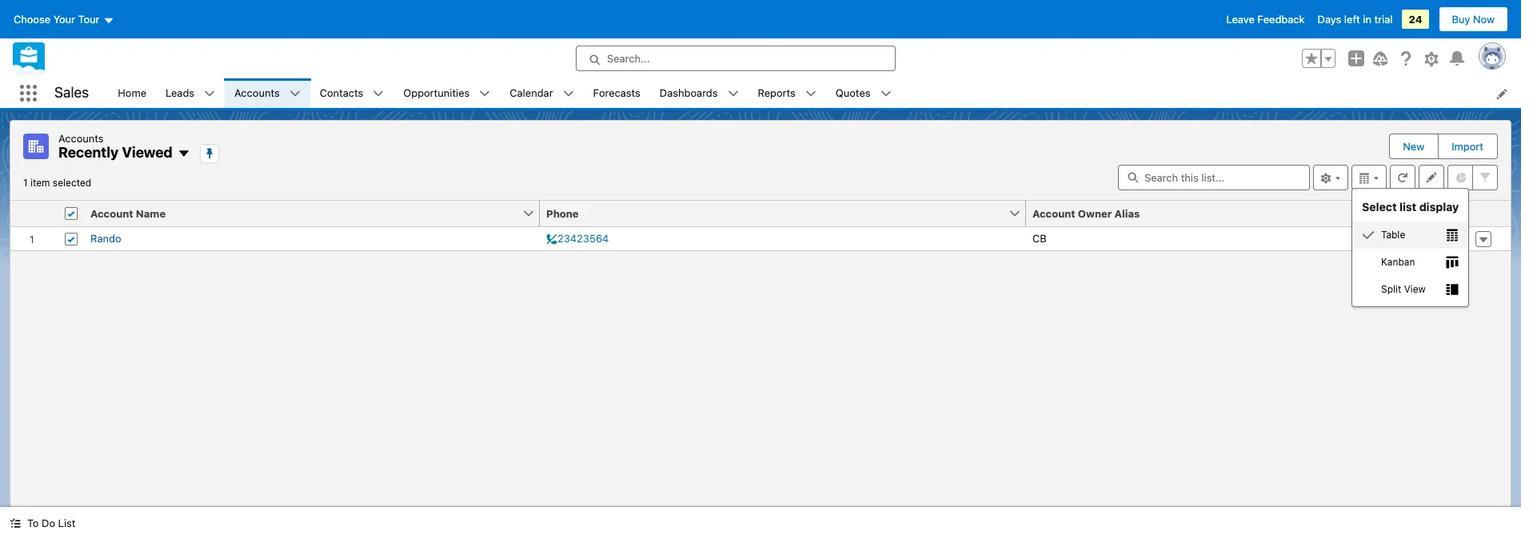 Task type: vqa. For each thing, say whether or not it's contained in the screenshot.
- OR -
no



Task type: locate. For each thing, give the bounding box(es) containing it.
leads link
[[156, 78, 204, 108]]

account owner alias element
[[1026, 200, 1479, 227]]

text default image left calendar link
[[479, 88, 490, 99]]

1 account from the left
[[90, 207, 133, 220]]

account name
[[90, 207, 166, 220]]

account for account owner alias
[[1032, 207, 1075, 220]]

accounts
[[234, 86, 280, 99], [58, 132, 104, 145]]

recently viewed|accounts|list view element
[[10, 120, 1511, 507]]

rando
[[90, 232, 121, 244]]

text default image inside quotes list item
[[880, 88, 891, 99]]

calendar list item
[[500, 78, 583, 108]]

to
[[27, 517, 39, 529]]

trial
[[1374, 13, 1393, 26]]

text default image right view
[[1446, 283, 1459, 296]]

account up cb
[[1032, 207, 1075, 220]]

home link
[[108, 78, 156, 108]]

opportunities list item
[[394, 78, 500, 108]]

accounts inside list item
[[234, 86, 280, 99]]

group
[[1302, 49, 1336, 68]]

0 horizontal spatial account
[[90, 207, 133, 220]]

0 vertical spatial accounts
[[234, 86, 280, 99]]

leave feedback
[[1226, 13, 1305, 26]]

contacts
[[320, 86, 363, 99]]

text default image inside reports list item
[[805, 88, 816, 99]]

left
[[1344, 13, 1360, 26]]

list
[[108, 78, 1521, 108]]

text default image right "reports"
[[805, 88, 816, 99]]

1 item selected
[[23, 176, 91, 188]]

in
[[1363, 13, 1371, 26]]

home
[[118, 86, 146, 99]]

text default image inside 'to do list' button
[[10, 518, 21, 529]]

phone
[[546, 207, 579, 220]]

item
[[30, 176, 50, 188]]

contacts list item
[[310, 78, 394, 108]]

text default image inside "leads" list item
[[204, 88, 215, 99]]

phone element
[[540, 200, 1036, 227]]

2 account from the left
[[1032, 207, 1075, 220]]

1 horizontal spatial accounts
[[234, 86, 280, 99]]

to do list button
[[0, 507, 85, 539]]

recently viewed
[[58, 144, 173, 161]]

alias
[[1115, 207, 1140, 220]]

view
[[1404, 283, 1426, 295]]

table
[[1381, 228, 1405, 240]]

account up rando
[[90, 207, 133, 220]]

search...
[[607, 52, 650, 65]]

account
[[90, 207, 133, 220], [1032, 207, 1075, 220]]

recently
[[58, 144, 119, 161]]

text default image inside kanban link
[[1446, 256, 1459, 269]]

text default image
[[289, 88, 300, 99], [373, 88, 384, 99], [805, 88, 816, 99], [880, 88, 891, 99], [177, 147, 190, 160], [1446, 229, 1459, 242], [1446, 283, 1459, 296]]

now
[[1473, 13, 1495, 26]]

selected
[[53, 176, 91, 188]]

text default image up split view link
[[1446, 256, 1459, 269]]

kanban
[[1381, 256, 1415, 268]]

choose your tour
[[14, 13, 100, 26]]

cell
[[58, 200, 84, 227]]

None search field
[[1118, 164, 1310, 190]]

text default image inside accounts list item
[[289, 88, 300, 99]]

text default image right "contacts"
[[373, 88, 384, 99]]

accounts link
[[225, 78, 289, 108]]

contacts link
[[310, 78, 373, 108]]

text default image inside table 'link'
[[1362, 229, 1375, 242]]

text default image down display
[[1446, 229, 1459, 242]]

1 vertical spatial accounts
[[58, 132, 104, 145]]

choose
[[14, 13, 50, 26]]

accounts image
[[23, 134, 49, 159]]

1
[[23, 176, 28, 188]]

reports list item
[[748, 78, 826, 108]]

kanban link
[[1352, 248, 1469, 276]]

text default image left to
[[10, 518, 21, 529]]

text default image right calendar
[[563, 88, 574, 99]]

calendar link
[[500, 78, 563, 108]]

text default image right quotes
[[880, 88, 891, 99]]

dashboards list item
[[650, 78, 748, 108]]

Search Recently Viewed list view. search field
[[1118, 164, 1310, 190]]

1 horizontal spatial account
[[1032, 207, 1075, 220]]

leave feedback link
[[1226, 13, 1305, 26]]

leads list item
[[156, 78, 225, 108]]

text default image
[[204, 88, 215, 99], [479, 88, 490, 99], [563, 88, 574, 99], [727, 88, 739, 99], [1362, 229, 1375, 242], [1446, 256, 1459, 269], [10, 518, 21, 529]]

text default image left table in the top right of the page
[[1362, 229, 1375, 242]]

accounts up selected
[[58, 132, 104, 145]]

split view link
[[1352, 276, 1469, 303]]

text default image inside the 'contacts' list item
[[373, 88, 384, 99]]

text default image down search... button
[[727, 88, 739, 99]]

search... button
[[576, 46, 896, 71]]

accounts list item
[[225, 78, 310, 108]]

import button
[[1439, 134, 1496, 158]]

buy now
[[1452, 13, 1495, 26]]

import
[[1452, 140, 1484, 153]]

text default image left contacts link
[[289, 88, 300, 99]]

0 horizontal spatial accounts
[[58, 132, 104, 145]]

tour
[[78, 13, 100, 26]]

select
[[1362, 200, 1397, 213]]

text default image right leads
[[204, 88, 215, 99]]

accounts right "leads" list item
[[234, 86, 280, 99]]



Task type: describe. For each thing, give the bounding box(es) containing it.
account name element
[[84, 200, 549, 227]]

do
[[42, 517, 55, 529]]

item number element
[[10, 200, 58, 227]]

quotes
[[836, 86, 871, 99]]

display
[[1419, 200, 1459, 213]]

new
[[1403, 140, 1425, 153]]

new button
[[1390, 134, 1437, 158]]

feedback
[[1257, 13, 1305, 26]]

text default image inside table 'link'
[[1446, 229, 1459, 242]]

your
[[53, 13, 75, 26]]

name
[[136, 207, 166, 220]]

viewed
[[122, 144, 173, 161]]

item number image
[[10, 200, 58, 226]]

split view
[[1381, 283, 1426, 295]]

forecasts
[[593, 86, 640, 99]]

text default image inside calendar list item
[[563, 88, 574, 99]]

recently viewed grid
[[10, 200, 1511, 251]]

24
[[1409, 13, 1422, 26]]

cell inside recently viewed grid
[[58, 200, 84, 227]]

text default image inside dashboards list item
[[727, 88, 739, 99]]

recently viewed status
[[23, 176, 91, 188]]

account owner alias
[[1032, 207, 1140, 220]]

account owner alias button
[[1026, 200, 1452, 226]]

reports link
[[748, 78, 805, 108]]

to do list
[[27, 517, 75, 529]]

days
[[1318, 13, 1341, 26]]

phone button
[[540, 200, 1008, 226]]

owner
[[1078, 207, 1112, 220]]

select list display
[[1362, 200, 1459, 213]]

list containing home
[[108, 78, 1521, 108]]

table link
[[1352, 221, 1469, 248]]

quotes list item
[[826, 78, 901, 108]]

leave
[[1226, 13, 1255, 26]]

days left in trial
[[1318, 13, 1393, 26]]

forecasts link
[[583, 78, 650, 108]]

text default image inside split view link
[[1446, 283, 1459, 296]]

quotes link
[[826, 78, 880, 108]]

action element
[[1469, 200, 1511, 227]]

dashboards
[[660, 86, 718, 99]]

opportunities
[[403, 86, 470, 99]]

sales
[[54, 84, 89, 101]]

leads
[[166, 86, 194, 99]]

opportunities link
[[394, 78, 479, 108]]

list
[[1400, 200, 1417, 213]]

split
[[1381, 283, 1401, 295]]

text default image inside the opportunities list item
[[479, 88, 490, 99]]

reports
[[758, 86, 796, 99]]

account for account name
[[90, 207, 133, 220]]

choose your tour button
[[13, 6, 115, 32]]

list
[[58, 517, 75, 529]]

action image
[[1469, 200, 1511, 226]]

rando link
[[90, 231, 121, 246]]

buy
[[1452, 13, 1470, 26]]

cb
[[1032, 232, 1047, 244]]

click to dial disabled image
[[546, 231, 609, 246]]

account name button
[[84, 200, 522, 226]]

dashboards link
[[650, 78, 727, 108]]

select list display menu
[[1352, 192, 1469, 303]]

buy now button
[[1438, 6, 1508, 32]]

calendar
[[510, 86, 553, 99]]

text default image right the viewed
[[177, 147, 190, 160]]



